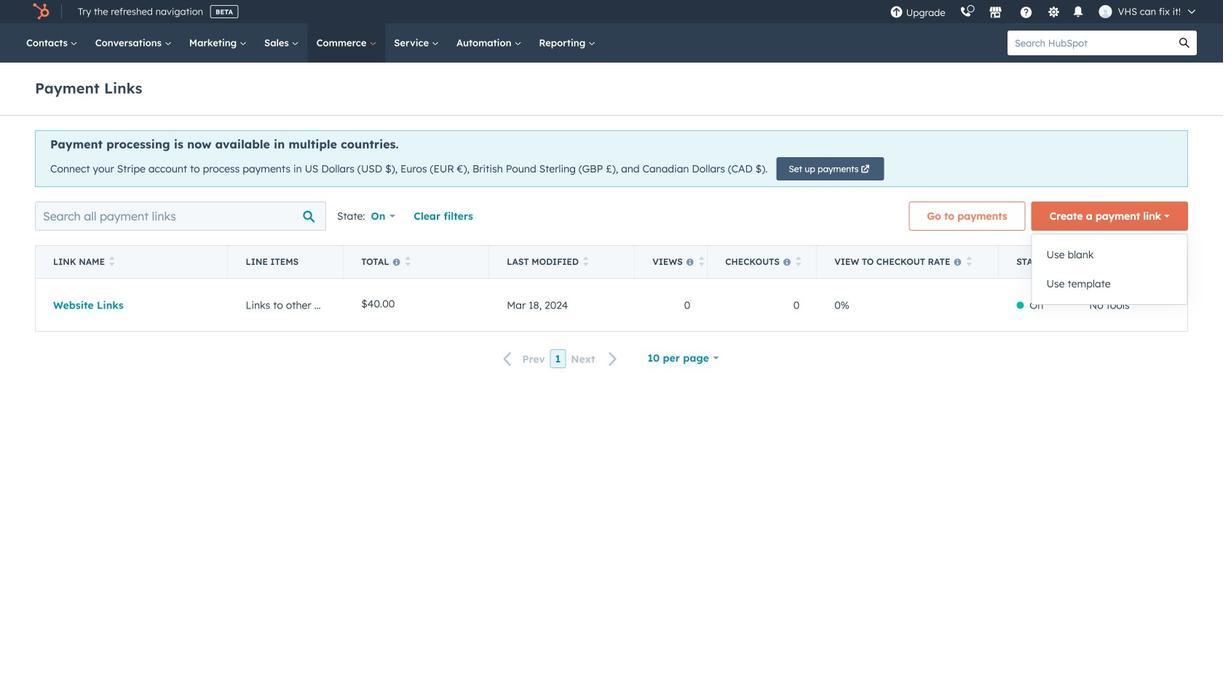 Task type: vqa. For each thing, say whether or not it's contained in the screenshot.
"To" in Don't forget to review this ticket! button
no



Task type: locate. For each thing, give the bounding box(es) containing it.
press to sort. image for third press to sort. element from left
[[583, 256, 589, 266]]

press to sort. image for first press to sort. element from right
[[1048, 256, 1053, 266]]

2 press to sort. image from the left
[[583, 256, 589, 266]]

Search HubSpot search field
[[1008, 31, 1172, 55]]

press to sort. image for 2nd press to sort. element from right
[[966, 256, 972, 266]]

4 press to sort. element from the left
[[699, 256, 704, 268]]

2 press to sort. image from the left
[[699, 256, 704, 266]]

press to sort. image
[[109, 256, 115, 266], [699, 256, 704, 266], [796, 256, 801, 266], [966, 256, 972, 266], [1048, 256, 1053, 266]]

1 horizontal spatial press to sort. image
[[583, 256, 589, 266]]

6 press to sort. element from the left
[[966, 256, 972, 268]]

press to sort. image for fourth press to sort. element from the left
[[699, 256, 704, 266]]

1 press to sort. image from the left
[[109, 256, 115, 266]]

pagination navigation
[[495, 349, 627, 369]]

4 press to sort. image from the left
[[966, 256, 972, 266]]

5 press to sort. image from the left
[[1048, 256, 1053, 266]]

press to sort. element
[[109, 256, 115, 268], [405, 256, 411, 268], [583, 256, 589, 268], [699, 256, 704, 268], [796, 256, 801, 268], [966, 256, 972, 268], [1048, 256, 1053, 268]]

press to sort. image for third press to sort. element from right
[[796, 256, 801, 266]]

3 press to sort. element from the left
[[583, 256, 589, 268]]

1 press to sort. image from the left
[[405, 256, 411, 266]]

Search search field
[[35, 202, 326, 231]]

0 horizontal spatial press to sort. image
[[405, 256, 411, 266]]

menu
[[883, 0, 1206, 23]]

column header
[[228, 246, 344, 278]]

press to sort. image
[[405, 256, 411, 266], [583, 256, 589, 266]]

3 press to sort. image from the left
[[796, 256, 801, 266]]



Task type: describe. For each thing, give the bounding box(es) containing it.
7 press to sort. element from the left
[[1048, 256, 1053, 268]]

marketplaces image
[[989, 7, 1002, 20]]

terry turtle image
[[1099, 5, 1112, 18]]

press to sort. image for second press to sort. element
[[405, 256, 411, 266]]

1 press to sort. element from the left
[[109, 256, 115, 268]]

press to sort. image for seventh press to sort. element from right
[[109, 256, 115, 266]]

2 press to sort. element from the left
[[405, 256, 411, 268]]

5 press to sort. element from the left
[[796, 256, 801, 268]]



